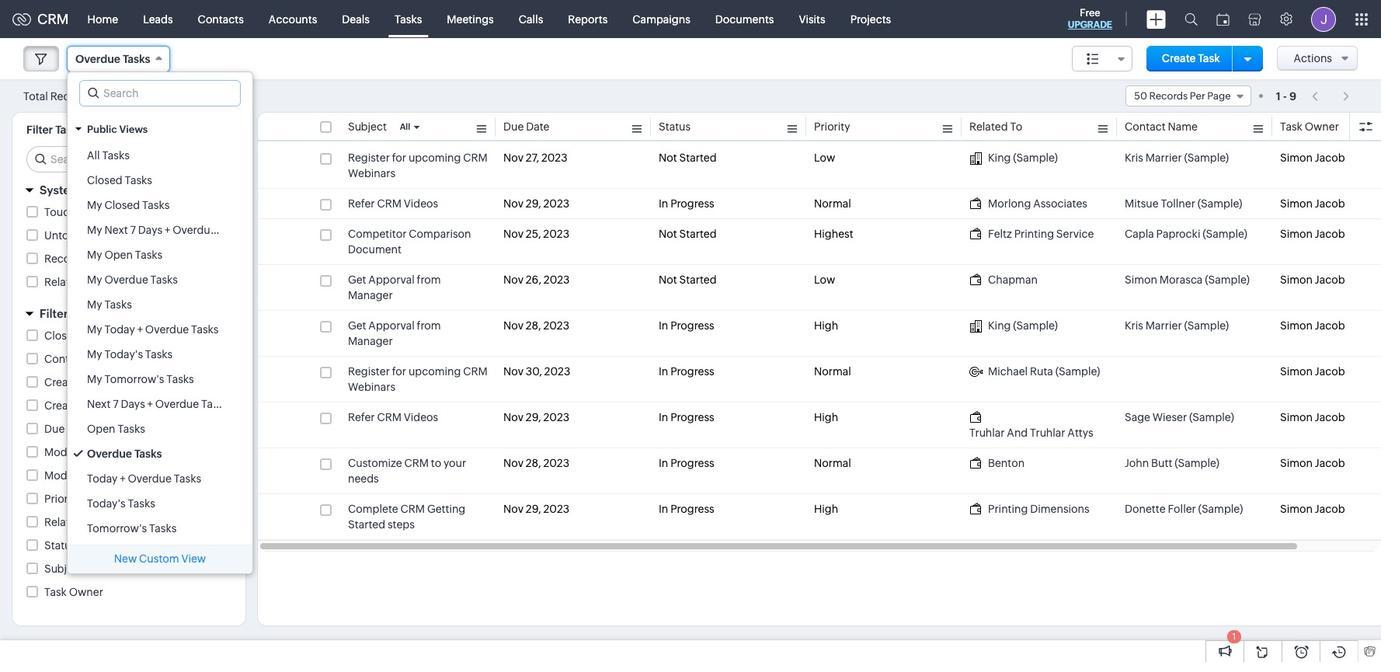 Task type: locate. For each thing, give the bounding box(es) containing it.
overdue down home link
[[75, 53, 120, 65]]

0 vertical spatial closed
[[87, 174, 123, 187]]

refer up customize
[[348, 411, 375, 424]]

1 kris marrier (sample) from the top
[[1125, 152, 1230, 164]]

filter for filter tasks by
[[26, 124, 53, 136]]

2 kris marrier (sample) from the top
[[1125, 319, 1230, 332]]

create menu image
[[1147, 10, 1167, 28]]

6 in from the top
[[659, 503, 669, 515]]

crm up the steps
[[401, 503, 425, 515]]

0 vertical spatial refer crm videos
[[348, 197, 439, 210]]

by up the closed time
[[71, 307, 85, 320]]

kris marrier (sample) up tollner
[[1125, 152, 1230, 164]]

1 vertical spatial from
[[417, 319, 441, 332]]

refer crm videos link for normal
[[348, 196, 439, 211]]

1 simon jacob from the top
[[1281, 152, 1346, 164]]

name down the closed time
[[87, 353, 117, 365]]

2 register for upcoming crm webinars from the top
[[348, 365, 488, 393]]

low for chapman
[[815, 274, 836, 286]]

created
[[44, 376, 85, 389], [44, 399, 85, 412]]

created time
[[44, 399, 112, 412]]

simon for feltz printing service link
[[1281, 228, 1314, 240]]

2023 for morlong associates link
[[544, 197, 570, 210]]

touched records
[[44, 206, 133, 218]]

1 vertical spatial refer crm videos link
[[348, 410, 439, 425]]

2 upcoming from the top
[[409, 365, 461, 378]]

record action
[[44, 253, 116, 265]]

not for nov 25, 2023
[[659, 228, 677, 240]]

0 vertical spatial get apporval from manager
[[348, 274, 441, 302]]

kris marrier (sample) down morasca
[[1125, 319, 1230, 332]]

overdue tasks inside field
[[75, 53, 150, 65]]

simon for truhlar and truhlar attys link
[[1281, 411, 1314, 424]]

0 horizontal spatial to
[[85, 516, 97, 529]]

days down "my closed tasks"
[[138, 224, 163, 236]]

my today's tasks
[[87, 348, 173, 361]]

highest
[[815, 228, 854, 240]]

2 marrier from the top
[[1146, 319, 1183, 332]]

2 high from the top
[[815, 411, 839, 424]]

register for nov 27, 2023
[[348, 152, 390, 164]]

videos up comparison
[[404, 197, 439, 210]]

today's up my tomorrow's tasks
[[104, 348, 143, 361]]

7 my from the top
[[87, 348, 102, 361]]

truhlar left the and
[[970, 427, 1005, 439]]

high for king (sample)
[[815, 319, 839, 332]]

my for my overdue tasks
[[87, 274, 102, 286]]

2 webinars from the top
[[348, 381, 396, 393]]

1 not from the top
[[659, 152, 677, 164]]

started for nov 25, 2023
[[680, 228, 717, 240]]

filters
[[130, 183, 164, 197]]

modified
[[44, 446, 90, 459], [44, 469, 90, 482]]

search element
[[1176, 0, 1208, 38]]

nov down the nov 26, 2023
[[504, 319, 524, 332]]

next up "my open tasks"
[[104, 224, 128, 236]]

overdue down open tasks
[[87, 448, 132, 460]]

for for nov 27, 2023
[[392, 152, 407, 164]]

(sample) for "donette foller (sample)" link in the right bottom of the page
[[1199, 503, 1244, 515]]

0 vertical spatial task
[[1199, 52, 1221, 65]]

2 not from the top
[[659, 228, 677, 240]]

9 for total records 9
[[94, 91, 101, 102]]

1 vertical spatial contact name
[[44, 353, 117, 365]]

high for truhlar and truhlar attys
[[815, 411, 839, 424]]

name down 50 records per page
[[1169, 120, 1198, 133]]

(sample) up mitsue tollner (sample) link
[[1185, 152, 1230, 164]]

0 vertical spatial 1
[[1277, 90, 1281, 102]]

1 vertical spatial next
[[87, 398, 111, 410]]

get for nov 26, 2023
[[348, 274, 366, 286]]

records up filter tasks by
[[50, 90, 92, 102]]

2 nov from the top
[[504, 197, 524, 210]]

3 jacob from the top
[[1316, 228, 1346, 240]]

marrier for low
[[1146, 152, 1183, 164]]

1 vertical spatial manager
[[348, 335, 393, 347]]

6 progress from the top
[[671, 503, 715, 515]]

king (sample) down 'chapman'
[[989, 319, 1059, 332]]

2 vertical spatial time
[[92, 469, 117, 482]]

1 vertical spatial get apporval from manager
[[348, 319, 441, 347]]

None field
[[1073, 46, 1133, 72]]

register for upcoming crm webinars link for nov 30, 2023
[[348, 364, 488, 395]]

closed down all tasks
[[87, 174, 123, 187]]

my down system defined filters
[[87, 199, 102, 211]]

2 nov 29, 2023 from the top
[[504, 411, 570, 424]]

1 register from the top
[[348, 152, 390, 164]]

records up my tasks at top
[[85, 276, 127, 288]]

0 vertical spatial due date
[[504, 120, 550, 133]]

printing dimensions
[[989, 503, 1090, 515]]

calls
[[519, 13, 544, 25]]

from
[[417, 274, 441, 286], [417, 319, 441, 332]]

0 horizontal spatial name
[[87, 353, 117, 365]]

1 vertical spatial get
[[348, 319, 366, 332]]

1 vertical spatial due date
[[44, 423, 91, 435]]

nov 29, 2023 for truhlar and truhlar attys
[[504, 411, 570, 424]]

nov left 27, on the left of page
[[504, 152, 524, 164]]

0 vertical spatial videos
[[404, 197, 439, 210]]

0 horizontal spatial due
[[44, 423, 65, 435]]

due
[[504, 120, 524, 133], [44, 423, 65, 435]]

(sample) right morasca
[[1206, 274, 1251, 286]]

(sample) right butt
[[1175, 457, 1220, 469]]

meetings link
[[435, 0, 507, 38]]

1 vertical spatial subject
[[44, 563, 83, 575]]

king
[[989, 152, 1012, 164], [989, 319, 1012, 332]]

days down my tomorrow's tasks
[[121, 398, 145, 410]]

closed down "defined"
[[104, 199, 140, 211]]

refer crm videos link up customize
[[348, 410, 439, 425]]

5 jacob from the top
[[1316, 319, 1346, 332]]

create task
[[1163, 52, 1221, 65]]

tasks inside field
[[123, 53, 150, 65]]

created for created time
[[44, 399, 85, 412]]

0 vertical spatial marrier
[[1146, 152, 1183, 164]]

time for closed time
[[82, 330, 107, 342]]

27,
[[526, 152, 539, 164]]

1 modified from the top
[[44, 446, 90, 459]]

kris for low
[[1125, 152, 1144, 164]]

0 vertical spatial filter
[[26, 124, 53, 136]]

and
[[1008, 427, 1028, 439]]

my tasks
[[87, 298, 132, 311]]

1 vertical spatial register for upcoming crm webinars link
[[348, 364, 488, 395]]

1 vertical spatial owner
[[69, 586, 103, 598]]

records inside field
[[1150, 90, 1189, 102]]

marrier for high
[[1146, 319, 1183, 332]]

2 my from the top
[[87, 224, 102, 236]]

feltz
[[989, 228, 1013, 240]]

by
[[71, 307, 85, 320], [87, 376, 100, 389], [92, 446, 104, 459]]

kris marrier (sample) link for high
[[1125, 318, 1230, 333]]

2 normal from the top
[[815, 365, 852, 378]]

nov 30, 2023
[[504, 365, 571, 378]]

records right 50
[[1150, 90, 1189, 102]]

started inside complete crm getting started steps
[[348, 518, 386, 531]]

tomorrow's
[[104, 373, 164, 386], [87, 522, 147, 535]]

marrier down morasca
[[1146, 319, 1183, 332]]

row group
[[258, 143, 1382, 540]]

1 29, from the top
[[526, 197, 541, 210]]

1 vertical spatial modified
[[44, 469, 90, 482]]

nov for refer crm videos link for high
[[504, 411, 524, 424]]

2 created from the top
[[44, 399, 85, 412]]

4 simon jacob from the top
[[1281, 274, 1346, 286]]

0 vertical spatial status
[[659, 120, 691, 133]]

1 jacob from the top
[[1316, 152, 1346, 164]]

all inside public views region
[[87, 149, 100, 162]]

(sample) right paprocki
[[1203, 228, 1248, 240]]

printing down morlong associates
[[1015, 228, 1055, 240]]

new custom view link
[[68, 546, 253, 574]]

get apporval from manager link for nov 28, 2023
[[348, 318, 488, 349]]

1 vertical spatial low
[[815, 274, 836, 286]]

upcoming
[[409, 152, 461, 164], [409, 365, 461, 378]]

king for high
[[989, 319, 1012, 332]]

1 horizontal spatial contact name
[[1125, 120, 1198, 133]]

9 up public
[[94, 91, 101, 102]]

2 kris marrier (sample) link from the top
[[1125, 318, 1230, 333]]

simon jacob
[[1281, 152, 1346, 164], [1281, 197, 1346, 210], [1281, 228, 1346, 240], [1281, 274, 1346, 286], [1281, 319, 1346, 332], [1281, 365, 1346, 378], [1281, 411, 1346, 424], [1281, 457, 1346, 469], [1281, 503, 1346, 515]]

marrier up tollner
[[1146, 152, 1183, 164]]

1 normal from the top
[[815, 197, 852, 210]]

low
[[815, 152, 836, 164], [815, 274, 836, 286]]

2 in from the top
[[659, 319, 669, 332]]

2 jacob from the top
[[1316, 197, 1346, 210]]

nov left 25,
[[504, 228, 524, 240]]

2 29, from the top
[[526, 411, 541, 424]]

1 vertical spatial nov 29, 2023
[[504, 411, 570, 424]]

due up the nov 27, 2023
[[504, 120, 524, 133]]

closed down filter by fields at left top
[[44, 330, 80, 342]]

action
[[83, 253, 116, 265], [129, 276, 162, 288]]

0 vertical spatial kris
[[1125, 152, 1144, 164]]

1 refer crm videos from the top
[[348, 197, 439, 210]]

created for created by
[[44, 376, 85, 389]]

8 nov from the top
[[504, 457, 524, 469]]

document
[[348, 243, 402, 256]]

high for printing dimensions
[[815, 503, 839, 515]]

my down the closed time
[[87, 348, 102, 361]]

overdue inside field
[[75, 53, 120, 65]]

2023 for feltz printing service link
[[544, 228, 570, 240]]

1 horizontal spatial contact
[[1125, 120, 1166, 133]]

4 my from the top
[[87, 274, 102, 286]]

4 progress from the top
[[671, 411, 715, 424]]

records up "my open tasks"
[[103, 229, 145, 242]]

row group containing register for upcoming crm webinars
[[258, 143, 1382, 540]]

1 kris marrier (sample) link from the top
[[1125, 150, 1230, 166]]

1 horizontal spatial 9
[[1290, 90, 1297, 102]]

next 7 days + overdue tasks
[[87, 398, 229, 410]]

public views
[[87, 124, 148, 135]]

1 vertical spatial contact
[[44, 353, 85, 365]]

0 vertical spatial contact name
[[1125, 120, 1198, 133]]

wieser
[[1153, 411, 1188, 424]]

1 manager from the top
[[348, 289, 393, 302]]

to down today's tasks
[[85, 516, 97, 529]]

2 for from the top
[[392, 365, 407, 378]]

2 register from the top
[[348, 365, 390, 378]]

not started for nov 26, 2023
[[659, 274, 717, 286]]

2 king from the top
[[989, 319, 1012, 332]]

king (sample) link up morlong
[[970, 150, 1059, 166]]

0 vertical spatial subject
[[348, 120, 387, 133]]

0 vertical spatial 28,
[[526, 319, 541, 332]]

navigation
[[1305, 85, 1359, 107]]

complete crm getting started steps
[[348, 503, 466, 531]]

refer crm videos link for high
[[348, 410, 439, 425]]

tollner
[[1162, 197, 1196, 210]]

1 get apporval from manager from the top
[[348, 274, 441, 302]]

2023 for printing dimensions link
[[544, 503, 570, 515]]

crm left to
[[405, 457, 429, 469]]

1 refer from the top
[[348, 197, 375, 210]]

action up related records action
[[83, 253, 116, 265]]

low up highest
[[815, 152, 836, 164]]

filter inside dropdown button
[[40, 307, 68, 320]]

kris up mitsue
[[1125, 152, 1144, 164]]

0 vertical spatial for
[[392, 152, 407, 164]]

1 king from the top
[[989, 152, 1012, 164]]

filter up the closed time
[[40, 307, 68, 320]]

1 vertical spatial not started
[[659, 228, 717, 240]]

logo image
[[12, 13, 31, 25]]

all
[[400, 122, 411, 131], [87, 149, 100, 162]]

contact name down 50
[[1125, 120, 1198, 133]]

6 in progress from the top
[[659, 503, 715, 515]]

today up today's tasks
[[87, 473, 118, 485]]

campaigns
[[633, 13, 691, 25]]

1 vertical spatial printing
[[989, 503, 1029, 515]]

time for modified time
[[92, 469, 117, 482]]

created by
[[44, 376, 100, 389]]

0 vertical spatial created
[[44, 376, 85, 389]]

simon jacob for the sage wieser (sample) link
[[1281, 411, 1346, 424]]

1 horizontal spatial status
[[659, 120, 691, 133]]

jacob for "donette foller (sample)" link in the right bottom of the page
[[1316, 503, 1346, 515]]

1 vertical spatial all
[[87, 149, 100, 162]]

webinars up customize
[[348, 381, 396, 393]]

from for nov 26, 2023
[[417, 274, 441, 286]]

9 simon jacob from the top
[[1281, 503, 1346, 515]]

(sample) for the sage wieser (sample) link
[[1190, 411, 1235, 424]]

to
[[1011, 120, 1023, 133], [85, 516, 97, 529]]

3 not from the top
[[659, 274, 677, 286]]

records
[[50, 90, 92, 102], [1150, 90, 1189, 102], [91, 206, 133, 218], [103, 229, 145, 242], [85, 276, 127, 288]]

overdue down system defined filters dropdown button
[[173, 224, 217, 236]]

2023 for benton link
[[544, 457, 570, 469]]

closed for closed tasks
[[87, 174, 123, 187]]

1 vertical spatial kris marrier (sample) link
[[1125, 318, 1230, 333]]

nov for refer crm videos link for normal
[[504, 197, 524, 210]]

simon for printing dimensions link
[[1281, 503, 1314, 515]]

0 vertical spatial not
[[659, 152, 677, 164]]

0 vertical spatial open
[[104, 249, 133, 261]]

1 low from the top
[[815, 152, 836, 164]]

0 horizontal spatial 1
[[1233, 632, 1237, 641]]

0 vertical spatial register for upcoming crm webinars link
[[348, 150, 488, 181]]

simon
[[1281, 152, 1314, 164], [1281, 197, 1314, 210], [1281, 228, 1314, 240], [1125, 274, 1158, 286], [1281, 274, 1314, 286], [1281, 319, 1314, 332], [1281, 365, 1314, 378], [1281, 411, 1314, 424], [1281, 457, 1314, 469], [1281, 503, 1314, 515]]

my
[[87, 199, 102, 211], [87, 224, 102, 236], [87, 249, 102, 261], [87, 274, 102, 286], [87, 298, 102, 311], [87, 323, 102, 336], [87, 348, 102, 361], [87, 373, 102, 386]]

1 king (sample) from the top
[[989, 152, 1059, 164]]

1 vertical spatial time
[[87, 399, 112, 412]]

king (sample) link
[[970, 150, 1059, 166], [970, 318, 1059, 333]]

4 jacob from the top
[[1316, 274, 1346, 286]]

0 horizontal spatial all
[[87, 149, 100, 162]]

printing
[[1015, 228, 1055, 240], [989, 503, 1029, 515]]

0 vertical spatial 29,
[[526, 197, 541, 210]]

not started for nov 25, 2023
[[659, 228, 717, 240]]

+
[[165, 224, 170, 236], [137, 323, 143, 336], [147, 398, 153, 410], [120, 473, 126, 485]]

0 vertical spatial normal
[[815, 197, 852, 210]]

9 inside total records 9
[[94, 91, 101, 102]]

documents link
[[703, 0, 787, 38]]

1 refer crm videos link from the top
[[348, 196, 439, 211]]

1 for 1
[[1233, 632, 1237, 641]]

8 my from the top
[[87, 373, 102, 386]]

3 in from the top
[[659, 365, 669, 378]]

time down fields
[[82, 330, 107, 342]]

getting
[[427, 503, 466, 515]]

leads link
[[131, 0, 185, 38]]

capla
[[1125, 228, 1155, 240]]

nov for competitor comparison document link
[[504, 228, 524, 240]]

jacob for capla paprocki (sample) link
[[1316, 228, 1346, 240]]

0 vertical spatial king (sample)
[[989, 152, 1059, 164]]

marrier
[[1146, 152, 1183, 164], [1146, 319, 1183, 332]]

1 vertical spatial king
[[989, 319, 1012, 332]]

1 vertical spatial marrier
[[1146, 319, 1183, 332]]

kris marrier (sample) for high
[[1125, 319, 1230, 332]]

9 jacob from the top
[[1316, 503, 1346, 515]]

by up modified time at the bottom of page
[[92, 446, 104, 459]]

3 simon jacob from the top
[[1281, 228, 1346, 240]]

tasks link
[[382, 0, 435, 38]]

0 horizontal spatial contact name
[[44, 353, 117, 365]]

in for crm
[[659, 365, 669, 378]]

0 vertical spatial related
[[970, 120, 1009, 133]]

0 vertical spatial register
[[348, 152, 390, 164]]

customize crm to your needs link
[[348, 455, 488, 487]]

2 get apporval from manager link from the top
[[348, 318, 488, 349]]

5 progress from the top
[[671, 457, 715, 469]]

tomorrow's down my today's tasks at the bottom left of page
[[104, 373, 164, 386]]

1 28, from the top
[[526, 319, 541, 332]]

deals link
[[330, 0, 382, 38]]

0 vertical spatial get
[[348, 274, 366, 286]]

2 apporval from the top
[[369, 319, 415, 332]]

simon for benton link
[[1281, 457, 1314, 469]]

1 register for upcoming crm webinars from the top
[[348, 152, 488, 180]]

created down the created by
[[44, 399, 85, 412]]

1 vertical spatial king (sample)
[[989, 319, 1059, 332]]

overdue up my today's tasks at the bottom left of page
[[145, 323, 189, 336]]

my down "touched records"
[[87, 224, 102, 236]]

crm
[[37, 11, 69, 27], [463, 152, 488, 164], [377, 197, 402, 210], [463, 365, 488, 378], [377, 411, 402, 424], [405, 457, 429, 469], [401, 503, 425, 515]]

2023 for michael ruta (sample) link
[[545, 365, 571, 378]]

for for nov 30, 2023
[[392, 365, 407, 378]]

1 created from the top
[[44, 376, 85, 389]]

0 horizontal spatial action
[[83, 253, 116, 265]]

0 horizontal spatial truhlar
[[970, 427, 1005, 439]]

0 vertical spatial name
[[1169, 120, 1198, 133]]

modified down modified by
[[44, 469, 90, 482]]

customize crm to your needs
[[348, 457, 466, 485]]

0 vertical spatial kris marrier (sample)
[[1125, 152, 1230, 164]]

michael ruta (sample) link
[[970, 364, 1101, 379]]

modified up modified time at the bottom of page
[[44, 446, 90, 459]]

jacob for mitsue tollner (sample) link
[[1316, 197, 1346, 210]]

videos for normal
[[404, 197, 439, 210]]

webinars up competitor
[[348, 167, 396, 180]]

2 kris from the top
[[1125, 319, 1144, 332]]

today's up the tomorrow's tasks
[[87, 497, 126, 510]]

king down chapman link
[[989, 319, 1012, 332]]

overdue tasks down home link
[[75, 53, 150, 65]]

3 not started from the top
[[659, 274, 717, 286]]

1 apporval from the top
[[369, 274, 415, 286]]

nov down nov 30, 2023
[[504, 411, 524, 424]]

by inside dropdown button
[[71, 307, 85, 320]]

5 in progress from the top
[[659, 457, 715, 469]]

my down related records action
[[87, 298, 102, 311]]

manager
[[348, 289, 393, 302], [348, 335, 393, 347]]

contact up the created by
[[44, 353, 85, 365]]

7
[[130, 224, 136, 236], [113, 398, 119, 410]]

refer up competitor
[[348, 197, 375, 210]]

related records action
[[44, 276, 162, 288]]

overdue tasks inside public views region
[[87, 448, 162, 460]]

1 vertical spatial related to
[[44, 516, 97, 529]]

1 vertical spatial get apporval from manager link
[[348, 318, 488, 349]]

1 nov 29, 2023 from the top
[[504, 197, 570, 210]]

overdue tasks down open tasks
[[87, 448, 162, 460]]

5 in from the top
[[659, 457, 669, 469]]

3 in progress from the top
[[659, 365, 715, 378]]

2 vertical spatial not started
[[659, 274, 717, 286]]

kris marrier (sample) link
[[1125, 150, 1230, 166], [1125, 318, 1230, 333]]

open tasks
[[87, 423, 145, 435]]

50
[[1135, 90, 1148, 102]]

by up created time
[[87, 376, 100, 389]]

+ down "my closed tasks"
[[165, 224, 170, 236]]

complete crm getting started steps link
[[348, 501, 488, 532]]

2 low from the top
[[815, 274, 836, 286]]

1 marrier from the top
[[1146, 152, 1183, 164]]

my down record action
[[87, 274, 102, 286]]

2 get from the top
[[348, 319, 366, 332]]

records down "defined"
[[91, 206, 133, 218]]

2 register for upcoming crm webinars link from the top
[[348, 364, 488, 395]]

simon jacob for simon morasca (sample) link on the top of page
[[1281, 274, 1346, 286]]

get for nov 28, 2023
[[348, 319, 366, 332]]

sage wieser (sample)
[[1125, 411, 1235, 424]]

2 vertical spatial not
[[659, 274, 677, 286]]

public views region
[[68, 143, 253, 541]]

0 horizontal spatial status
[[44, 539, 76, 552]]

1 vertical spatial refer crm videos
[[348, 411, 439, 424]]

overdue
[[75, 53, 120, 65], [173, 224, 217, 236], [104, 274, 148, 286], [145, 323, 189, 336], [155, 398, 199, 410], [87, 448, 132, 460], [128, 473, 172, 485]]

2 from from the top
[[417, 319, 441, 332]]

1 vertical spatial register
[[348, 365, 390, 378]]

page
[[1208, 90, 1232, 102]]

2 king (sample) link from the top
[[970, 318, 1059, 333]]

5 my from the top
[[87, 298, 102, 311]]

1 webinars from the top
[[348, 167, 396, 180]]

2 vertical spatial closed
[[44, 330, 80, 342]]

home
[[88, 13, 118, 25]]

7 jacob from the top
[[1316, 411, 1346, 424]]

2 get apporval from manager from the top
[[348, 319, 441, 347]]

nov 29, 2023 for morlong associates
[[504, 197, 570, 210]]

deals
[[342, 13, 370, 25]]

1 register for upcoming crm webinars link from the top
[[348, 150, 488, 181]]

next up open tasks
[[87, 398, 111, 410]]

1 vertical spatial 29,
[[526, 411, 541, 424]]

date
[[526, 120, 550, 133], [67, 423, 91, 435]]

overdue down my tomorrow's tasks
[[155, 398, 199, 410]]

contact name down the closed time
[[44, 353, 117, 365]]

0 vertical spatial printing
[[1015, 228, 1055, 240]]

2 in progress from the top
[[659, 319, 715, 332]]

2023 for truhlar and truhlar attys link
[[544, 411, 570, 424]]

mitsue tollner (sample)
[[1125, 197, 1243, 210]]

webinars
[[348, 167, 396, 180], [348, 381, 396, 393]]

to up morlong
[[1011, 120, 1023, 133]]

register for upcoming crm webinars
[[348, 152, 488, 180], [348, 365, 488, 393]]

paprocki
[[1157, 228, 1201, 240]]

due date up 27, on the left of page
[[504, 120, 550, 133]]

in for your
[[659, 457, 669, 469]]

2 manager from the top
[[348, 335, 393, 347]]

Overdue Tasks field
[[67, 46, 171, 72]]

tomorrow's tasks
[[87, 522, 177, 535]]

kris marrier (sample) link down morasca
[[1125, 318, 1230, 333]]

28, for get apporval from manager
[[526, 319, 541, 332]]

open up my overdue tasks
[[104, 249, 133, 261]]

john
[[1125, 457, 1150, 469]]

tomorrow's down today's tasks
[[87, 522, 147, 535]]

(sample) down simon morasca (sample) link on the top of page
[[1185, 319, 1230, 332]]

1 vertical spatial webinars
[[348, 381, 396, 393]]

apporval for nov 26, 2023
[[369, 274, 415, 286]]

in for started
[[659, 503, 669, 515]]

3 nov from the top
[[504, 228, 524, 240]]

time up today's tasks
[[92, 469, 117, 482]]

my down fields
[[87, 323, 102, 336]]

nov right your
[[504, 457, 524, 469]]

6 my from the top
[[87, 323, 102, 336]]

truhlar right the and
[[1031, 427, 1066, 439]]

videos up to
[[404, 411, 439, 424]]

action down "my open tasks"
[[129, 276, 162, 288]]

3 nov 29, 2023 from the top
[[504, 503, 570, 515]]

closed tasks
[[87, 174, 152, 187]]

due date
[[504, 120, 550, 133], [44, 423, 91, 435]]

simon for morlong associates link
[[1281, 197, 1314, 210]]

0 vertical spatial high
[[815, 319, 839, 332]]

29, for truhlar and truhlar attys
[[526, 411, 541, 424]]

get
[[348, 274, 366, 286], [348, 319, 366, 332]]

reports link
[[556, 0, 620, 38]]

my tomorrow's tasks
[[87, 373, 194, 386]]

0 vertical spatial webinars
[[348, 167, 396, 180]]

today
[[104, 323, 135, 336], [87, 473, 118, 485]]

2 vertical spatial by
[[92, 446, 104, 459]]

(sample) for simon morasca (sample) link on the top of page
[[1206, 274, 1251, 286]]

days
[[138, 224, 163, 236], [121, 398, 145, 410]]

4 nov from the top
[[504, 274, 524, 286]]

8 simon jacob from the top
[[1281, 457, 1346, 469]]

2 king (sample) from the top
[[989, 319, 1059, 332]]

8 jacob from the top
[[1316, 457, 1346, 469]]

0 vertical spatial time
[[82, 330, 107, 342]]

task inside button
[[1199, 52, 1221, 65]]

nov up nov 25, 2023 in the top left of the page
[[504, 197, 524, 210]]

2 refer crm videos from the top
[[348, 411, 439, 424]]

1 not started from the top
[[659, 152, 717, 164]]

create menu element
[[1138, 0, 1176, 38]]

nov 29, 2023 for printing dimensions
[[504, 503, 570, 515]]

king (sample) for low
[[989, 152, 1059, 164]]

2023
[[542, 152, 568, 164], [544, 197, 570, 210], [544, 228, 570, 240], [544, 274, 570, 286], [544, 319, 570, 332], [545, 365, 571, 378], [544, 411, 570, 424], [544, 457, 570, 469], [544, 503, 570, 515]]

attys
[[1068, 427, 1094, 439]]

kris marrier (sample) link up tollner
[[1125, 150, 1230, 166]]

2 refer crm videos link from the top
[[348, 410, 439, 425]]

truhlar
[[970, 427, 1005, 439], [1031, 427, 1066, 439]]

2 modified from the top
[[44, 469, 90, 482]]

1 high from the top
[[815, 319, 839, 332]]

1 get apporval from manager link from the top
[[348, 272, 488, 303]]

modified for modified time
[[44, 469, 90, 482]]

high
[[815, 319, 839, 332], [815, 411, 839, 424], [815, 503, 839, 515]]

28,
[[526, 319, 541, 332], [526, 457, 541, 469]]

date down created time
[[67, 423, 91, 435]]

(sample) right tollner
[[1198, 197, 1243, 210]]

jacob for kris marrier (sample) link for high
[[1316, 319, 1346, 332]]

4 in from the top
[[659, 411, 669, 424]]

2 simon jacob from the top
[[1281, 197, 1346, 210]]

1 nov 28, 2023 from the top
[[504, 319, 570, 332]]

1 horizontal spatial truhlar
[[1031, 427, 1066, 439]]

home link
[[75, 0, 131, 38]]

(sample) for capla paprocki (sample) link
[[1203, 228, 1248, 240]]



Task type: describe. For each thing, give the bounding box(es) containing it.
1 progress from the top
[[671, 197, 715, 210]]

-
[[1284, 90, 1288, 102]]

in progress for started
[[659, 503, 715, 515]]

started for nov 27, 2023
[[680, 152, 717, 164]]

50 Records Per Page field
[[1126, 85, 1252, 106]]

profile element
[[1303, 0, 1346, 38]]

started for nov 26, 2023
[[680, 274, 717, 286]]

(sample) for kris marrier (sample) link for high
[[1185, 319, 1230, 332]]

0 horizontal spatial contact
[[44, 353, 85, 365]]

in progress for manager
[[659, 319, 715, 332]]

1 horizontal spatial related to
[[970, 120, 1023, 133]]

1 vertical spatial task
[[1281, 120, 1303, 133]]

all tasks
[[87, 149, 130, 162]]

(sample) for john butt (sample) link
[[1175, 457, 1220, 469]]

calendar image
[[1217, 13, 1230, 25]]

simon jacob for john butt (sample) link
[[1281, 457, 1346, 469]]

associates
[[1034, 197, 1088, 210]]

overdue down "my open tasks"
[[104, 274, 148, 286]]

0 vertical spatial contact
[[1125, 120, 1166, 133]]

comparison
[[409, 228, 471, 240]]

donette foller (sample)
[[1125, 503, 1244, 515]]

total
[[23, 90, 48, 102]]

4 in progress from the top
[[659, 411, 715, 424]]

nov 26, 2023
[[504, 274, 570, 286]]

all for all
[[400, 122, 411, 131]]

kris marrier (sample) link for low
[[1125, 150, 1230, 166]]

filter tasks by
[[26, 124, 98, 136]]

campaigns link
[[620, 0, 703, 38]]

simon for king (sample) link related to high
[[1281, 319, 1314, 332]]

0 horizontal spatial related to
[[44, 516, 97, 529]]

2 vertical spatial related
[[44, 516, 83, 529]]

benton
[[989, 457, 1025, 469]]

in progress for crm
[[659, 365, 715, 378]]

nov for register for upcoming crm webinars link for nov 30, 2023
[[504, 365, 524, 378]]

0 horizontal spatial due date
[[44, 423, 91, 435]]

refer crm videos for normal
[[348, 197, 439, 210]]

benton link
[[970, 455, 1025, 471]]

feltz printing service link
[[970, 226, 1095, 242]]

capla paprocki (sample)
[[1125, 228, 1248, 240]]

your
[[444, 457, 466, 469]]

0 vertical spatial days
[[138, 224, 163, 236]]

progress for manager
[[671, 319, 715, 332]]

1 vertical spatial priority
[[44, 493, 81, 505]]

public
[[87, 124, 117, 135]]

0 vertical spatial to
[[1011, 120, 1023, 133]]

Search text field
[[80, 81, 240, 106]]

0 vertical spatial date
[[526, 120, 550, 133]]

total records 9
[[23, 90, 101, 102]]

30,
[[526, 365, 542, 378]]

filter by fields button
[[12, 300, 246, 327]]

upgrade
[[1069, 19, 1113, 30]]

to
[[431, 457, 442, 469]]

50 records per page
[[1135, 90, 1232, 102]]

progress for started
[[671, 503, 715, 515]]

simon for chapman link
[[1281, 274, 1314, 286]]

visits link
[[787, 0, 838, 38]]

get apporval from manager link for nov 26, 2023
[[348, 272, 488, 303]]

untouched records
[[44, 229, 145, 242]]

+ down my tomorrow's tasks
[[147, 398, 153, 410]]

sage
[[1125, 411, 1151, 424]]

1 horizontal spatial due date
[[504, 120, 550, 133]]

1 horizontal spatial subject
[[348, 120, 387, 133]]

accounts link
[[256, 0, 330, 38]]

simon for michael ruta (sample) link
[[1281, 365, 1314, 378]]

nov 27, 2023
[[504, 152, 568, 164]]

6 simon jacob from the top
[[1281, 365, 1346, 378]]

nov for nov 28, 2023's get apporval from manager link
[[504, 319, 524, 332]]

overdue up today's tasks
[[128, 473, 172, 485]]

service
[[1057, 228, 1095, 240]]

by for created
[[87, 376, 100, 389]]

nov 25, 2023
[[504, 228, 570, 240]]

defined
[[83, 183, 128, 197]]

1 horizontal spatial priority
[[815, 120, 851, 133]]

manager for nov 26, 2023
[[348, 289, 393, 302]]

today + overdue tasks
[[87, 473, 201, 485]]

1 horizontal spatial due
[[504, 120, 524, 133]]

from for nov 28, 2023
[[417, 319, 441, 332]]

0 vertical spatial next
[[104, 224, 128, 236]]

complete
[[348, 503, 398, 515]]

6 jacob from the top
[[1316, 365, 1346, 378]]

register for nov 30, 2023
[[348, 365, 390, 378]]

custom
[[139, 553, 179, 565]]

new
[[114, 553, 137, 565]]

by for filter
[[71, 307, 85, 320]]

jacob for the sage wieser (sample) link
[[1316, 411, 1346, 424]]

refer for normal
[[348, 197, 375, 210]]

king (sample) link for high
[[970, 318, 1059, 333]]

29, for morlong associates
[[526, 197, 541, 210]]

competitor comparison document link
[[348, 226, 488, 257]]

needs
[[348, 473, 379, 485]]

1 for 1 - 9
[[1277, 90, 1281, 102]]

0 horizontal spatial 7
[[113, 398, 119, 410]]

2 truhlar from the left
[[1031, 427, 1066, 439]]

my for my closed tasks
[[87, 199, 102, 211]]

chapman link
[[970, 272, 1038, 288]]

2 vertical spatial task
[[44, 586, 67, 598]]

projects
[[851, 13, 892, 25]]

0 horizontal spatial owner
[[69, 586, 103, 598]]

touched
[[44, 206, 89, 218]]

crm left 30,
[[463, 365, 488, 378]]

king (sample) for high
[[989, 319, 1059, 332]]

(sample) right ruta
[[1056, 365, 1101, 378]]

jacob for john butt (sample) link
[[1316, 457, 1346, 469]]

crm link
[[12, 11, 69, 27]]

visits
[[799, 13, 826, 25]]

nov 28, 2023 for get apporval from manager
[[504, 319, 570, 332]]

search image
[[1185, 12, 1198, 26]]

my for my today + overdue tasks
[[87, 323, 102, 336]]

printing dimensions link
[[970, 501, 1090, 517]]

1 horizontal spatial action
[[129, 276, 162, 288]]

closed time
[[44, 330, 107, 342]]

my for my open tasks
[[87, 249, 102, 261]]

filter by fields
[[40, 307, 120, 320]]

0 vertical spatial today
[[104, 323, 135, 336]]

crm left 27, on the left of page
[[463, 152, 488, 164]]

1 horizontal spatial task owner
[[1281, 120, 1340, 133]]

1 vertical spatial today's
[[87, 497, 126, 510]]

projects link
[[838, 0, 904, 38]]

views
[[119, 124, 148, 135]]

kris marrier (sample) for low
[[1125, 152, 1230, 164]]

create
[[1163, 52, 1197, 65]]

1 vertical spatial task owner
[[44, 586, 103, 598]]

(sample) up michael ruta (sample) link
[[1014, 319, 1059, 332]]

per
[[1191, 90, 1206, 102]]

not for nov 26, 2023
[[659, 274, 677, 286]]

normal for michael
[[815, 365, 852, 378]]

mitsue
[[1125, 197, 1159, 210]]

get apporval from manager for nov 28, 2023
[[348, 319, 441, 347]]

0 vertical spatial tomorrow's
[[104, 373, 164, 386]]

records for touched
[[91, 206, 133, 218]]

simon morasca (sample)
[[1125, 274, 1251, 286]]

calls link
[[507, 0, 556, 38]]

Search text field
[[27, 147, 233, 172]]

nov for nov 27, 2023 register for upcoming crm webinars link
[[504, 152, 524, 164]]

(sample) for mitsue tollner (sample) link
[[1198, 197, 1243, 210]]

documents
[[716, 13, 774, 25]]

normal for morlong
[[815, 197, 852, 210]]

28, for customize crm to your needs
[[526, 457, 541, 469]]

crm inside complete crm getting started steps
[[401, 503, 425, 515]]

3 normal from the top
[[815, 457, 852, 469]]

1 vertical spatial today
[[87, 473, 118, 485]]

donette
[[1125, 503, 1166, 515]]

truhlar and truhlar attys link
[[970, 410, 1110, 441]]

1 vertical spatial days
[[121, 398, 145, 410]]

26,
[[526, 274, 542, 286]]

crm up customize
[[377, 411, 402, 424]]

simon jacob for capla paprocki (sample) link
[[1281, 228, 1346, 240]]

modified by
[[44, 446, 104, 459]]

+ up my today's tasks at the bottom left of page
[[137, 323, 143, 336]]

in progress for your
[[659, 457, 715, 469]]

my next 7 days + overdue tasks
[[87, 224, 246, 236]]

1 truhlar from the left
[[970, 427, 1005, 439]]

capla paprocki (sample) link
[[1125, 226, 1248, 242]]

1 horizontal spatial owner
[[1305, 120, 1340, 133]]

0 vertical spatial today's
[[104, 348, 143, 361]]

webinars for nov 27, 2023
[[348, 167, 396, 180]]

fields
[[87, 307, 120, 320]]

crm right logo
[[37, 11, 69, 27]]

modified time
[[44, 469, 117, 482]]

steps
[[388, 518, 415, 531]]

nov 28, 2023 for customize crm to your needs
[[504, 457, 570, 469]]

1 vertical spatial closed
[[104, 199, 140, 211]]

my for my today's tasks
[[87, 348, 102, 361]]

morlong associates
[[989, 197, 1088, 210]]

(sample) up morlong associates
[[1014, 152, 1059, 164]]

time for created time
[[87, 399, 112, 412]]

by for modified
[[92, 446, 104, 459]]

0 vertical spatial 7
[[130, 224, 136, 236]]

my closed tasks
[[87, 199, 170, 211]]

webinars for nov 30, 2023
[[348, 381, 396, 393]]

donette foller (sample) link
[[1125, 501, 1244, 517]]

michael
[[989, 365, 1028, 378]]

my overdue tasks
[[87, 274, 178, 286]]

jacob for kris marrier (sample) link for low
[[1316, 152, 1346, 164]]

upcoming for nov 30, 2023
[[409, 365, 461, 378]]

simon for low king (sample) link
[[1281, 152, 1314, 164]]

in for manager
[[659, 319, 669, 332]]

1 in progress from the top
[[659, 197, 715, 210]]

my open tasks
[[87, 249, 163, 261]]

system defined filters button
[[12, 176, 246, 204]]

crm up competitor
[[377, 197, 402, 210]]

register for upcoming crm webinars link for nov 27, 2023
[[348, 150, 488, 181]]

0 vertical spatial action
[[83, 253, 116, 265]]

register for upcoming crm webinars for nov 27, 2023
[[348, 152, 488, 180]]

size image
[[1087, 52, 1100, 66]]

records for total
[[50, 90, 92, 102]]

9 for 1 - 9
[[1290, 90, 1297, 102]]

simon jacob for mitsue tollner (sample) link
[[1281, 197, 1346, 210]]

foller
[[1169, 503, 1197, 515]]

1 vertical spatial date
[[67, 423, 91, 435]]

sage wieser (sample) link
[[1125, 410, 1235, 425]]

1 in from the top
[[659, 197, 669, 210]]

free upgrade
[[1069, 7, 1113, 30]]

nov for complete crm getting started steps link
[[504, 503, 524, 515]]

5 simon jacob from the top
[[1281, 319, 1346, 332]]

profile image
[[1312, 7, 1337, 31]]

nov for get apporval from manager link corresponding to nov 26, 2023
[[504, 274, 524, 286]]

1 vertical spatial tomorrow's
[[87, 522, 147, 535]]

system
[[40, 183, 81, 197]]

crm inside customize crm to your needs
[[405, 457, 429, 469]]

morasca
[[1160, 274, 1203, 286]]

videos for high
[[404, 411, 439, 424]]

1 vertical spatial open
[[87, 423, 115, 435]]

register for upcoming crm webinars for nov 30, 2023
[[348, 365, 488, 393]]

customize
[[348, 457, 402, 469]]

1 vertical spatial name
[[87, 353, 117, 365]]

get apporval from manager for nov 26, 2023
[[348, 274, 441, 302]]

contacts link
[[185, 0, 256, 38]]

john butt (sample) link
[[1125, 455, 1220, 471]]

1 vertical spatial related
[[44, 276, 83, 288]]

1 vertical spatial status
[[44, 539, 76, 552]]

chapman
[[989, 274, 1038, 286]]

john butt (sample)
[[1125, 457, 1220, 469]]

michael ruta (sample)
[[989, 365, 1101, 378]]

low for king (sample)
[[815, 152, 836, 164]]

feltz printing service
[[989, 228, 1095, 240]]

+ up today's tasks
[[120, 473, 126, 485]]

morlong associates link
[[970, 196, 1088, 211]]



Task type: vqa. For each thing, say whether or not it's contained in the screenshot.


